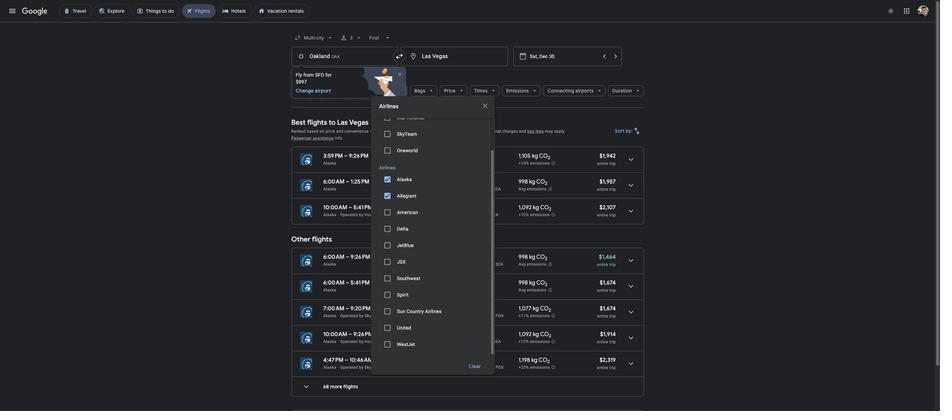 Task type: vqa. For each thing, say whether or not it's contained in the screenshot.
Help
no



Task type: locate. For each thing, give the bounding box(es) containing it.
by for 9:26 pm
[[359, 340, 364, 345]]

leaves oakland international airport at 6:00 am on saturday, december 30 and arrives at harry reid international airport at 5:41 pm on saturday, december 30. element
[[324, 280, 370, 287]]

min right 47
[[485, 340, 492, 345]]

0 vertical spatial operated by horizon air as alaska horizon
[[340, 213, 423, 218]]

entire
[[598, 161, 609, 166], [598, 187, 609, 192], [598, 213, 609, 218], [598, 263, 609, 268], [598, 289, 609, 293], [598, 314, 609, 319], [598, 340, 609, 345], [598, 366, 609, 371]]

0 horizontal spatial 3
[[350, 35, 353, 41]]

hr inside "element"
[[477, 262, 481, 267]]

0 vertical spatial air
[[381, 213, 386, 218]]

9:26 pm inside "3:59 pm – 9:26 pm alaska"
[[349, 153, 369, 160]]

sea
[[485, 161, 493, 166], [494, 187, 501, 192], [491, 213, 499, 218], [496, 262, 504, 267], [494, 340, 501, 345]]

leaves oakland international airport at 4:47 pm on saturday, december 30 and arrives at harry reid international airport at 10:46 am on sunday, december 31. element
[[324, 357, 376, 364]]

main content containing best flights to las vegas
[[291, 113, 644, 403]]

2 vertical spatial air
[[452, 366, 458, 371]]

1 stop flight. element
[[471, 357, 485, 365]]

air left westjet
[[381, 340, 386, 345]]

by:
[[626, 128, 633, 134]]

alaska up "allegiant"
[[397, 177, 412, 183]]

duration button
[[609, 83, 644, 99]]

by down the 10:46 am
[[359, 366, 364, 371]]

0 vertical spatial 998
[[519, 179, 528, 186]]

min inside 14 hr 20 min oak
[[447, 306, 456, 313]]

entire inside $1,914 entire trip
[[598, 340, 609, 345]]

1 avg from the top
[[519, 187, 526, 192]]

star
[[397, 115, 406, 121]]

10
[[471, 262, 476, 267], [471, 314, 476, 319]]

operated by skywest airlines as alaska skywest, horizon air as alaska horizon
[[340, 366, 494, 371]]

trip inside $1,914 entire trip
[[610, 340, 616, 345]]

trip down $2,319 in the right of the page
[[610, 366, 616, 371]]

$1,674 entire trip up '1914 us dollars' text box
[[598, 306, 616, 319]]

bags
[[415, 88, 426, 94]]

1 horizontal spatial for
[[451, 129, 456, 134]]

– right departure time: 3:59 pm. text field on the top left of page
[[344, 153, 348, 160]]

10:00 am for 10:00 am – 9:26 pm
[[324, 332, 348, 338]]

flights for other
[[312, 236, 332, 244]]

8 entire from the top
[[598, 366, 609, 371]]

star alliance
[[397, 115, 425, 121]]

3 avg emissions from the top
[[519, 288, 547, 293]]

0 vertical spatial 998 kg co 2
[[519, 179, 548, 187]]

entire down "$2,107" text field
[[598, 213, 609, 218]]

required
[[409, 129, 425, 134]]

1942 US dollars text field
[[600, 153, 616, 160]]

1 1,092 from the top
[[519, 205, 532, 211]]

0 horizontal spatial fees
[[441, 129, 449, 134]]

entire for 2nd 1674 us dollars text box
[[598, 314, 609, 319]]

$1,674
[[600, 280, 616, 287], [600, 306, 616, 313]]

– for 7:00 am – 9:20 pm
[[346, 306, 349, 313]]

1 operated from the top
[[340, 213, 358, 218]]

min for 47
[[485, 340, 492, 345]]

jsx
[[397, 260, 406, 265]]

1 horizontal spatial 3
[[457, 129, 460, 134]]

2 operated by horizon air as alaska horizon from the top
[[340, 340, 423, 345]]

3
[[350, 35, 353, 41], [457, 129, 460, 134], [471, 213, 473, 218]]

trip for "$2,107" text field
[[610, 213, 616, 218]]

Departure time: 6:00 AM. text field
[[324, 254, 345, 261]]

– inside 6:00 am – 9:26 pm alaska
[[346, 254, 350, 261]]

alliance
[[407, 115, 425, 121]]

– for 6:00 am – 5:41 pm alaska
[[346, 280, 350, 287]]

2 1674 us dollars text field from the top
[[600, 306, 616, 313]]

0 vertical spatial +12% emissions
[[519, 213, 550, 218]]

1914 US dollars text field
[[600, 332, 616, 338]]

alaska left +1 on the top left of the page
[[375, 88, 390, 94]]

flight details. leaves oakland international airport at 7:00 am on saturday, december 30 and arrives at harry reid international airport at 9:20 pm on saturday, december 30. image
[[623, 304, 640, 321]]

Departure text field
[[530, 47, 599, 66]]

emissions
[[530, 161, 550, 166], [527, 187, 547, 192], [530, 213, 550, 218], [527, 262, 547, 267], [527, 288, 547, 293], [530, 314, 550, 319], [530, 340, 550, 345], [530, 366, 550, 371]]

10:00 am – 9:26 pm
[[324, 332, 373, 338]]

1 skywest from the top
[[365, 314, 381, 319]]

10 hr 24 min pdx
[[471, 314, 504, 319]]

1 vertical spatial 1674 us dollars text field
[[600, 306, 616, 313]]

by down 9:26 pm text box
[[359, 340, 364, 345]]

prices include required taxes + fees for 3 passengers. optional charges and bag fees may apply. passenger assistance
[[291, 129, 566, 141]]

avg up 1,077
[[519, 288, 526, 293]]

1 vertical spatial $1,674
[[600, 306, 616, 313]]

1 vertical spatial 6:00 am
[[324, 254, 345, 261]]

for
[[326, 72, 332, 78], [451, 129, 456, 134]]

flight details. leaves oakland international airport at 10:00 am on saturday, december 30 and arrives at harry reid international airport at 9:26 pm on saturday, december 30. image
[[623, 330, 640, 347]]

flight
[[310, 74, 322, 80]]

bags button
[[410, 83, 437, 99]]

entire for "$2,107" text field
[[598, 213, 609, 218]]

10:00 am – 5:41 pm
[[324, 205, 373, 211]]

horizon down 9:26 pm text box
[[365, 340, 380, 345]]

flights right the other
[[312, 236, 332, 244]]

operated by horizon air as alaska horizon for 10:00 am – 9:26 pm
[[340, 340, 423, 345]]

6 hr 47 min sea
[[471, 340, 501, 345]]

1 vertical spatial 3
[[457, 129, 460, 134]]

$1,464 entire trip
[[598, 254, 616, 268]]

trip for '1914 us dollars' text box
[[610, 340, 616, 345]]

1 998 kg co 2 from the top
[[519, 179, 548, 187]]

hr down 2 hr 40 min sea
[[474, 213, 478, 218]]

1674 US dollars text field
[[600, 280, 616, 287], [600, 306, 616, 313]]

– inside 6:00 am – 5:41 pm alaska
[[346, 280, 350, 287]]

3 for 3 hr 2 min sea
[[471, 213, 473, 218]]

998 for 1,105
[[519, 179, 528, 186]]

1
[[471, 357, 473, 364]]

trip down "$1,942" text box
[[610, 161, 616, 166]]

2 trip from the top
[[610, 187, 616, 192]]

trip for "$1,942" text box
[[610, 161, 616, 166]]

add flight
[[300, 74, 322, 80]]

1 vertical spatial +12%
[[519, 340, 529, 345]]

total duration 17 hr 59 min. element
[[426, 357, 471, 365]]

1 vertical spatial 1,092
[[519, 332, 532, 338]]

hr left 52
[[477, 366, 481, 371]]

trip for 1957 us dollars text box
[[610, 187, 616, 192]]

3 inside popup button
[[350, 35, 353, 41]]

0 vertical spatial departure time: 6:00 am. text field
[[324, 179, 345, 186]]

sea inside layover (1 of 1) is a 3 hr 2 min layover at seattle-tacoma international airport in seattle. element
[[491, 213, 499, 218]]

hr left 40
[[474, 187, 478, 192]]

68 more flights
[[324, 384, 358, 390]]

hr left 45
[[477, 262, 481, 267]]

Departure time: 7:00 AM. text field
[[324, 306, 345, 313]]

ranked
[[291, 129, 306, 134]]

10 inside "element"
[[471, 262, 476, 267]]

1 vertical spatial +12% emissions
[[519, 340, 550, 345]]

0 horizontal spatial for
[[326, 72, 332, 78]]

4 trip from the top
[[610, 263, 616, 268]]

0 vertical spatial 10:00 am
[[324, 205, 348, 211]]

5:41 pm down "1:25 pm" text box
[[354, 205, 373, 211]]

air for 5:41 pm
[[381, 213, 386, 218]]

learn more about ranking image
[[370, 128, 376, 135]]

2 1,092 kg co 2 from the top
[[519, 332, 552, 340]]

3 998 from the top
[[519, 280, 528, 287]]

sea right 40
[[494, 187, 501, 192]]

skywest,
[[417, 366, 435, 371]]

southwest
[[397, 276, 421, 282]]

alaska down leaves oakland international airport at 6:00 am on saturday, december 30 and arrives at harry reid international airport at 5:41 pm on saturday, december 30. element
[[324, 288, 337, 293]]

min for 45
[[488, 262, 495, 267]]

operated by horizon air as alaska horizon up delta
[[340, 213, 423, 218]]

1 by from the top
[[359, 213, 364, 218]]

avg for 1,105
[[519, 187, 526, 192]]

1 10 from the top
[[471, 262, 476, 267]]

entire for first 1674 us dollars text box from the top
[[598, 289, 609, 293]]

flight details. leaves oakland international airport at 3:59 pm on saturday, december 30 and arrives at harry reid international airport at 9:26 pm on saturday, december 30. image
[[623, 152, 640, 168]]

emissions for $1,914
[[530, 340, 550, 345]]

alaska down 6:00 am text field
[[324, 262, 337, 267]]

alaska
[[375, 88, 390, 94], [324, 161, 337, 166], [397, 177, 412, 183], [324, 187, 337, 192], [324, 213, 337, 218], [393, 213, 406, 218], [324, 262, 337, 267], [324, 288, 337, 293], [324, 314, 337, 319], [403, 314, 416, 319], [324, 340, 337, 345], [393, 340, 406, 345], [324, 366, 337, 371], [403, 366, 416, 371], [464, 366, 477, 371]]

trip for $1,464 text box
[[610, 263, 616, 268]]

entire inside the "$1,957 entire trip"
[[598, 187, 609, 192]]

3 by from the top
[[359, 340, 364, 345]]

hr for 47
[[474, 340, 478, 345]]

entire down 1957 us dollars text box
[[598, 187, 609, 192]]

998 for 998
[[519, 280, 528, 287]]

5:41 pm inside 6:00 am – 5:41 pm alaska
[[351, 280, 370, 287]]

10:00 am
[[324, 205, 348, 211], [324, 332, 348, 338]]

9:26 pm for 6:00 am – 9:26 pm alaska
[[351, 254, 371, 261]]

hr inside 14 hr 20 min oak
[[433, 306, 438, 313]]

5:41 pm for 6:00 am – 5:41 pm alaska
[[351, 280, 370, 287]]

alaska down united
[[393, 340, 406, 345]]

hr left 24
[[477, 314, 481, 319]]

1,077
[[519, 306, 532, 313]]

2 vertical spatial avg emissions
[[519, 288, 547, 293]]

0 vertical spatial avg emissions
[[519, 187, 547, 192]]

3 for 3
[[350, 35, 353, 41]]

as for 10:46 am
[[398, 366, 402, 371]]

and left bag
[[519, 129, 526, 134]]

emissions for $1,942
[[530, 161, 550, 166]]

layover (1 of 1) is a 2 hr 40 min layover at seattle-tacoma international airport in seattle. element
[[471, 187, 515, 192]]

1 vertical spatial air
[[381, 340, 386, 345]]

2 and from the left
[[519, 129, 526, 134]]

fly from sfo for $897 change airport
[[296, 72, 332, 94]]

trip inside '$2,319 entire trip'
[[610, 366, 616, 371]]

trip inside the $1,942 entire trip
[[610, 161, 616, 166]]

2 10 from the top
[[471, 314, 476, 319]]

7:00 am – 9:20 pm
[[324, 306, 371, 313]]

+12% up 1,198
[[519, 340, 529, 345]]

1 departure time: 6:00 am. text field from the top
[[324, 179, 345, 186]]

2 vertical spatial 6:00 am
[[324, 280, 345, 287]]

1 vertical spatial departure time: 6:00 am. text field
[[324, 280, 345, 287]]

alaska up delta
[[393, 213, 406, 218]]

2 operated from the top
[[340, 314, 358, 319]]

by down 10:00 am – 5:41 pm in the left of the page
[[359, 213, 364, 218]]

2 vertical spatial avg
[[519, 288, 526, 293]]

3 6:00 am from the top
[[324, 280, 345, 287]]

1 vertical spatial flights
[[312, 236, 332, 244]]

2 departure time: 6:00 am. text field from the top
[[324, 280, 345, 287]]

2 vertical spatial 9:26 pm
[[354, 332, 373, 338]]

1674 us dollars text field left flight details. leaves oakland international airport at 7:00 am on saturday, december 30 and arrives at harry reid international airport at 9:20 pm on saturday, december 30. icon
[[600, 306, 616, 313]]

1,092 for $1,914
[[519, 332, 532, 338]]

hr
[[474, 187, 478, 192], [474, 213, 478, 218], [477, 262, 481, 267], [433, 306, 438, 313], [477, 314, 481, 319], [474, 340, 478, 345], [477, 366, 481, 371]]

layover (1 of 1) is a 10 hr 45 min layover at seattle-tacoma international airport in seattle. element
[[471, 262, 515, 268]]

2 vertical spatial 3
[[471, 213, 473, 218]]

1 vertical spatial 998 kg co 2
[[519, 254, 548, 262]]

0 vertical spatial pdx
[[496, 314, 504, 319]]

1 avg emissions from the top
[[519, 187, 547, 192]]

$1,957
[[600, 179, 616, 186]]

pdx right 24
[[496, 314, 504, 319]]

10:00 am down the 7:00 am
[[324, 332, 348, 338]]

9:26 pm for 3:59 pm – 9:26 pm alaska
[[349, 153, 369, 160]]

times
[[475, 88, 488, 94]]

0 vertical spatial 5:41 pm
[[354, 205, 373, 211]]

2 998 from the top
[[519, 254, 528, 261]]

kg for $1,674
[[529, 280, 536, 287]]

trip down $1,464 text box
[[610, 263, 616, 268]]

9:26 pm up 10:46 am text field
[[354, 332, 373, 338]]

1 vertical spatial skywest
[[365, 366, 381, 371]]

2 10:00 am from the top
[[324, 332, 348, 338]]

as up united
[[398, 314, 402, 319]]

10 left 45
[[471, 262, 476, 267]]

1 +12% from the top
[[519, 213, 529, 218]]

las
[[337, 118, 348, 127]]

0 vertical spatial skywest
[[365, 314, 381, 319]]

2 vertical spatial 998
[[519, 280, 528, 287]]

operated for 10:46 am
[[340, 366, 358, 371]]

3 inside prices include required taxes + fees for 3 passengers. optional charges and bag fees may apply. passenger assistance
[[457, 129, 460, 134]]

6:00 am – 9:26 pm alaska
[[324, 254, 371, 267]]

$1,674 down $1,464 entire trip
[[600, 280, 616, 287]]

2 by from the top
[[359, 314, 364, 319]]

as left american
[[388, 213, 392, 218]]

– left the 9:20 pm
[[346, 306, 349, 313]]

1 vertical spatial 1,092 kg co 2
[[519, 332, 552, 340]]

min right 45
[[488, 262, 495, 267]]

as down westjet
[[398, 366, 402, 371]]

horizon up delta
[[407, 213, 423, 218]]

min for 24
[[488, 314, 495, 319]]

co
[[540, 153, 548, 160], [537, 179, 545, 186], [541, 205, 549, 211], [537, 254, 545, 261], [537, 280, 545, 287], [540, 306, 549, 313], [541, 332, 549, 338], [539, 357, 548, 364]]

1 $1,674 entire trip from the top
[[598, 280, 616, 293]]

min right 20
[[447, 306, 456, 313]]

6:00 am inside 6:00 am – 1:25 pm alaska
[[324, 179, 345, 186]]

6:00 am inside 6:00 am – 5:41 pm alaska
[[324, 280, 345, 287]]

operated down leaves oakland international airport at 4:47 pm on saturday, december 30 and arrives at harry reid international airport at 10:46 am on sunday, december 31. element on the left bottom
[[340, 366, 358, 371]]

6:00 am down 6:00 am text field
[[324, 280, 345, 287]]

2 1,092 from the top
[[519, 332, 532, 338]]

– left 9:26 pm text box
[[349, 332, 352, 338]]

trip left flight details. leaves oakland international airport at 6:00 am on saturday, december 30 and arrives at harry reid international airport at 5:41 pm on saturday, december 30. icon
[[610, 289, 616, 293]]

Departure time: 10:00 AM. text field
[[324, 332, 348, 338]]

by down 9:20 pm text field
[[359, 314, 364, 319]]

min right 40
[[485, 187, 492, 192]]

0 vertical spatial avg
[[519, 187, 526, 192]]

1 vertical spatial pdx
[[496, 366, 504, 371]]

+12%
[[519, 213, 529, 218], [519, 340, 529, 345]]

bag fees button
[[528, 129, 544, 134]]

5:41 pm down arrival time: 9:26 pm. text field on the left bottom of the page
[[351, 280, 370, 287]]

45
[[482, 262, 486, 267]]

1674 us dollars text field down $1,464 entire trip
[[600, 280, 616, 287]]

9:26 pm inside 6:00 am – 9:26 pm alaska
[[351, 254, 371, 261]]

10 left 24
[[471, 314, 476, 319]]

Arrival time: 1:25 PM. text field
[[351, 179, 370, 186]]

min
[[485, 187, 492, 192], [483, 213, 490, 218], [488, 262, 495, 267], [447, 306, 456, 313], [488, 314, 495, 319], [485, 340, 492, 345], [488, 366, 495, 371]]

sea inside layover (1 of 1) is a 2 hr 40 min layover at seattle-tacoma international airport in seattle. element
[[494, 187, 501, 192]]

5 entire from the top
[[598, 289, 609, 293]]

9:26 pm right 6:00 am text field
[[351, 254, 371, 261]]

2 horizontal spatial 3
[[471, 213, 473, 218]]

1 horizontal spatial fees
[[536, 129, 544, 134]]

Arrival time: 5:41 PM. text field
[[354, 205, 373, 211], [351, 280, 370, 287]]

other flights
[[291, 236, 332, 244]]

horizon down stop
[[479, 366, 494, 371]]

2 6:00 am from the top
[[324, 254, 345, 261]]

operated for 9:20 pm
[[340, 314, 358, 319]]

flight details. leaves oakland international airport at 6:00 am on saturday, december 30 and arrives at harry reid international airport at 5:41 pm on saturday, december 30. image
[[623, 279, 640, 295]]

stop
[[474, 357, 485, 364]]

main content
[[291, 113, 644, 403]]

kg for $1,957
[[529, 179, 536, 186]]

998 kg co 2 for 1,105
[[519, 179, 548, 187]]

and inside prices include required taxes + fees for 3 passengers. optional charges and bag fees may apply. passenger assistance
[[519, 129, 526, 134]]

2 skywest from the top
[[365, 366, 381, 371]]

– right departure time: 10:00 am. text box
[[349, 205, 352, 211]]

10:46 am
[[350, 357, 373, 364]]

air down total duration 17 hr 59 min. 'element'
[[452, 366, 458, 371]]

skywest
[[417, 314, 434, 319]]

avg right layover (1 of 1) is a 10 hr 45 min layover at seattle-tacoma international airport in seattle. "element"
[[519, 262, 526, 267]]

hr right 6
[[474, 340, 478, 345]]

7 trip from the top
[[610, 340, 616, 345]]

0 horizontal spatial and
[[336, 129, 344, 134]]

arrival time: 5:41 pm. text field for 6:00 am
[[351, 280, 370, 287]]

operated by horizon air as alaska horizon for 10:00 am – 5:41 pm
[[340, 213, 423, 218]]

$2,107
[[600, 205, 616, 211]]

– inside 6:00 am – 1:25 pm alaska
[[346, 179, 350, 186]]

0 vertical spatial $1,674 entire trip
[[598, 280, 616, 293]]

min right 52
[[488, 366, 495, 371]]

7 entire from the top
[[598, 340, 609, 345]]

0 vertical spatial 1674 us dollars text field
[[600, 280, 616, 287]]

entire inside $1,464 entire trip
[[598, 263, 609, 268]]

1 vertical spatial 10
[[471, 314, 476, 319]]

– for 10:00 am – 9:26 pm
[[349, 332, 352, 338]]

+12% emissions
[[519, 213, 550, 218], [519, 340, 550, 345]]

sea down layover (1 of 1) is a 2 hr 40 min layover at seattle-tacoma international airport in seattle. element
[[491, 213, 499, 218]]

air
[[381, 213, 386, 218], [381, 340, 386, 345], [452, 366, 458, 371]]

1 +12% emissions from the top
[[519, 213, 550, 218]]

price button
[[440, 83, 468, 99]]

1 vertical spatial $1,674 entire trip
[[598, 306, 616, 319]]

6 entire from the top
[[598, 314, 609, 319]]

+
[[438, 129, 440, 134]]

4 by from the top
[[359, 366, 364, 371]]

2 $1,674 entire trip from the top
[[598, 306, 616, 319]]

entire down $1,464 in the bottom of the page
[[598, 263, 609, 268]]

5:41 pm for 10:00 am – 5:41 pm
[[354, 205, 373, 211]]

1 vertical spatial 5:41 pm
[[351, 280, 370, 287]]

3 entire from the top
[[598, 213, 609, 218]]

6:00 am inside 6:00 am – 9:26 pm alaska
[[324, 254, 345, 261]]

9:26 pm down convenience
[[349, 153, 369, 160]]

1 trip from the top
[[610, 161, 616, 166]]

None text field
[[291, 47, 398, 66], [401, 47, 508, 66], [291, 47, 398, 66], [401, 47, 508, 66]]

1 vertical spatial 9:26 pm
[[351, 254, 371, 261]]

fees
[[441, 129, 449, 134], [536, 129, 544, 134]]

2 pdx from the top
[[496, 366, 504, 371]]

1 998 from the top
[[519, 179, 528, 186]]

entire down $2,319 in the right of the page
[[598, 366, 609, 371]]

min inside "element"
[[488, 262, 495, 267]]

close image
[[397, 72, 403, 77]]

prices
[[381, 129, 393, 134]]

hr for 45
[[477, 262, 481, 267]]

flights up the based at the top left
[[307, 118, 327, 127]]

co for $1,914
[[541, 332, 549, 338]]

3 operated from the top
[[340, 340, 358, 345]]

3 998 kg co 2 from the top
[[519, 280, 548, 288]]

Arrival time: 9:26 PM. text field
[[354, 332, 373, 338]]

entire inside the $1,942 entire trip
[[598, 161, 609, 166]]

2 $1,674 from the top
[[600, 306, 616, 313]]

68 more flights image
[[298, 379, 315, 396]]

8 trip from the top
[[610, 366, 616, 371]]

co for $2,107
[[541, 205, 549, 211]]

0 vertical spatial 6:00 am
[[324, 179, 345, 186]]

pdx inside layover (1 of 1) is a 13 hr 52 min overnight layover at portland international airport in portland. element
[[496, 366, 504, 371]]

oak
[[426, 314, 434, 319]]

0 vertical spatial 3
[[350, 35, 353, 41]]

trip inside the "$1,957 entire trip"
[[610, 187, 616, 192]]

as
[[388, 213, 392, 218], [398, 314, 402, 319], [388, 340, 392, 345], [398, 366, 402, 371], [459, 366, 463, 371]]

0 vertical spatial +12%
[[519, 213, 529, 218]]

1 vertical spatial arrival time: 5:41 pm. text field
[[351, 280, 370, 287]]

pdx inside layover (1 of 1) is a 10 hr 24 min layover at portland international airport in portland. element
[[496, 314, 504, 319]]

4 operated from the top
[[340, 366, 358, 371]]

entire for $1,464 text box
[[598, 263, 609, 268]]

1 horizontal spatial and
[[519, 129, 526, 134]]

2 +12% emissions from the top
[[519, 340, 550, 345]]

min down 2 hr 40 min sea
[[483, 213, 490, 218]]

2
[[548, 155, 551, 161], [545, 181, 548, 187], [471, 187, 473, 192], [549, 207, 552, 213], [479, 213, 482, 218], [545, 256, 548, 262], [545, 282, 548, 288], [549, 308, 551, 314], [549, 334, 552, 340], [548, 360, 550, 365]]

trip for 2nd 1674 us dollars text box
[[610, 314, 616, 319]]

trip inside $2,107 entire trip
[[610, 213, 616, 218]]

2 +12% from the top
[[519, 340, 529, 345]]

0 vertical spatial 1,092 kg co 2
[[519, 205, 552, 213]]

1 pdx from the top
[[496, 314, 504, 319]]

– for 6:00 am – 1:25 pm alaska
[[346, 179, 350, 186]]

alaska down departure time: 10:00 am. text box
[[324, 213, 337, 218]]

$1,674 entire trip left flight details. leaves oakland international airport at 6:00 am on saturday, december 30 and arrives at harry reid international airport at 5:41 pm on saturday, december 30. icon
[[598, 280, 616, 293]]

american
[[397, 210, 418, 216]]

3 avg from the top
[[519, 288, 526, 293]]

alaska inside 6:00 am – 1:25 pm alaska
[[324, 187, 337, 192]]

2 vertical spatial 998 kg co 2
[[519, 280, 548, 288]]

1 6:00 am from the top
[[324, 179, 345, 186]]

sort
[[615, 128, 625, 134]]

min right 24
[[488, 314, 495, 319]]

1 vertical spatial operated by horizon air as alaska horizon
[[340, 340, 423, 345]]

sea inside layover (1 of 1) is a 10 hr 45 min layover at seattle-tacoma international airport in seattle. "element"
[[496, 262, 504, 267]]

$1,674 left flight details. leaves oakland international airport at 7:00 am on saturday, december 30 and arrives at harry reid international airport at 9:20 pm on saturday, december 30. icon
[[600, 306, 616, 313]]

for right +
[[451, 129, 456, 134]]

2 inside 1,105 kg co 2
[[548, 155, 551, 161]]

for right sfo
[[326, 72, 332, 78]]

0 vertical spatial 1,092
[[519, 205, 532, 211]]

sea for $2,107
[[491, 213, 499, 218]]

0 vertical spatial $1,674
[[600, 280, 616, 287]]

None field
[[291, 32, 336, 44], [367, 32, 394, 44], [291, 32, 336, 44], [367, 32, 394, 44]]

as left westjet
[[388, 340, 392, 345]]

5:41 pm
[[354, 205, 373, 211], [351, 280, 370, 287]]

airlines
[[379, 103, 399, 110], [379, 165, 396, 171], [425, 309, 442, 315], [382, 314, 396, 319], [382, 366, 396, 371]]

alaska inside 6:00 am – 9:26 pm alaska
[[324, 262, 337, 267]]

5 trip from the top
[[610, 289, 616, 293]]

sea for $1,957
[[494, 187, 501, 192]]

1 vertical spatial 10:00 am
[[324, 332, 348, 338]]

1 10:00 am from the top
[[324, 205, 348, 211]]

entire inside '$2,319 entire trip'
[[598, 366, 609, 371]]

+1
[[391, 88, 396, 94]]

co inside 1,105 kg co 2
[[540, 153, 548, 160]]

alaska down 3:59 pm
[[324, 161, 337, 166]]

skywest down 10:46 am text field
[[365, 366, 381, 371]]

air for 9:26 pm
[[381, 340, 386, 345]]

1 vertical spatial avg emissions
[[519, 262, 547, 267]]

entire up '1914 us dollars' text box
[[598, 314, 609, 319]]

alaska left skywest,
[[403, 366, 416, 371]]

layover (1 of 1) is a 13 hr 52 min overnight layover at portland international airport in portland. element
[[471, 365, 515, 371]]

Arrival time: 9:26 PM. text field
[[351, 254, 371, 261]]

kg inside 1,077 kg co 2
[[533, 306, 539, 313]]

kg inside 1,105 kg co 2
[[532, 153, 538, 160]]

alaska down 1
[[464, 366, 477, 371]]

1 operated by horizon air as alaska horizon from the top
[[340, 213, 423, 218]]

co inside 1,198 kg co 2
[[539, 357, 548, 364]]

0 vertical spatial flights
[[307, 118, 327, 127]]

3 trip from the top
[[610, 213, 616, 218]]

horizon down total duration 17 hr 59 min. 'element'
[[436, 366, 451, 371]]

6:00 am
[[324, 179, 345, 186], [324, 254, 345, 261], [324, 280, 345, 287]]

1 vertical spatial 998
[[519, 254, 528, 261]]

pdx
[[496, 314, 504, 319], [496, 366, 504, 371]]

hr for 40
[[474, 187, 478, 192]]

emissions button
[[503, 83, 541, 99]]

based
[[307, 129, 319, 134]]

as for 9:26 pm
[[388, 340, 392, 345]]

avg down +14%
[[519, 187, 526, 192]]

flight details. leaves oakland international airport at 6:00 am on saturday, december 30 and arrives at harry reid international airport at 1:25 pm on saturday, december 30. image
[[623, 177, 640, 194]]

add
[[300, 74, 309, 80]]

may
[[545, 129, 553, 134]]

trip down 1957 us dollars text box
[[610, 187, 616, 192]]

4 entire from the top
[[598, 263, 609, 268]]

47
[[479, 340, 484, 345]]

departure time: 6:00 am. text field for 1:25 pm
[[324, 179, 345, 186]]

6 trip from the top
[[610, 314, 616, 319]]

10:00 am down 6:00 am – 1:25 pm alaska
[[324, 205, 348, 211]]

emissions
[[507, 88, 529, 94]]

flights right more on the bottom
[[344, 384, 358, 390]]

avg emissions for 998
[[519, 288, 547, 293]]

leaves oakland international airport at 6:00 am on saturday, december 30 and arrives at harry reid international airport at 1:25 pm on saturday, december 30. element
[[324, 179, 370, 186]]

trip down '1914 us dollars' text box
[[610, 340, 616, 345]]

kg for $1,914
[[533, 332, 539, 338]]

– left arrival time: 9:26 pm. text field on the left bottom of the page
[[346, 254, 350, 261]]

duration
[[613, 88, 633, 94]]

14
[[426, 306, 431, 313]]

– for 4:47 pm – 10:46 am
[[345, 357, 348, 364]]

0 vertical spatial 10
[[471, 262, 476, 267]]

min for 40
[[485, 187, 492, 192]]

trip down "$2,107" text field
[[610, 213, 616, 218]]

None search field
[[291, 30, 644, 375]]

departure time: 6:00 am. text field down 6:00 am text field
[[324, 280, 345, 287]]

10 for 10 hr 45 min sea
[[471, 262, 476, 267]]

–
[[344, 153, 348, 160], [346, 179, 350, 186], [349, 205, 352, 211], [346, 254, 350, 261], [346, 280, 350, 287], [346, 306, 349, 313], [349, 332, 352, 338], [345, 357, 348, 364]]

52
[[482, 366, 486, 371]]

1 vertical spatial avg
[[519, 262, 526, 267]]

0 vertical spatial for
[[326, 72, 332, 78]]

– inside "3:59 pm – 9:26 pm alaska"
[[344, 153, 348, 160]]

1,092
[[519, 205, 532, 211], [519, 332, 532, 338]]

+12% right layover (1 of 1) is a 3 hr 2 min layover at seattle-tacoma international airport in seattle. element
[[519, 213, 529, 218]]

operated by horizon air as alaska horizon down 9:26 pm text box
[[340, 340, 423, 345]]

trip inside $1,464 entire trip
[[610, 263, 616, 268]]

bag
[[528, 129, 535, 134]]

entire down "$1,942" text box
[[598, 161, 609, 166]]

0 vertical spatial 9:26 pm
[[349, 153, 369, 160]]

air left american
[[381, 213, 386, 218]]

1 entire from the top
[[598, 161, 609, 166]]

entire inside $2,107 entire trip
[[598, 213, 609, 218]]

– down 6:00 am – 9:26 pm alaska in the bottom left of the page
[[346, 280, 350, 287]]

10 hr 45 min sea
[[471, 262, 504, 267]]

1 vertical spatial for
[[451, 129, 456, 134]]

Departure time: 6:00 AM. text field
[[324, 179, 345, 186], [324, 280, 345, 287]]

sea right 47
[[494, 340, 501, 345]]

0 vertical spatial arrival time: 5:41 pm. text field
[[354, 205, 373, 211]]

entire down $1,914
[[598, 340, 609, 345]]

2 entire from the top
[[598, 187, 609, 192]]

+12% emissions for $1,914
[[519, 340, 550, 345]]

alaska up united
[[403, 314, 416, 319]]

– for 3:59 pm – 9:26 pm alaska
[[344, 153, 348, 160]]

entire for 1957 us dollars text box
[[598, 187, 609, 192]]

+12% for $1,914
[[519, 340, 529, 345]]

filters
[[311, 88, 325, 94]]

trip
[[610, 161, 616, 166], [610, 187, 616, 192], [610, 213, 616, 218], [610, 263, 616, 268], [610, 289, 616, 293], [610, 314, 616, 319], [610, 340, 616, 345], [610, 366, 616, 371]]

sea inside layover (1 of 1) is a 6 hr 47 min layover at seattle-tacoma international airport in seattle. element
[[494, 340, 501, 345]]

1 1,092 kg co 2 from the top
[[519, 205, 552, 213]]

alaska inside popup button
[[375, 88, 390, 94]]

pdx for 1,198
[[496, 366, 504, 371]]

leaves oakland international airport at 10:00 am on saturday, december 30 and arrives at harry reid international airport at 5:41 pm on saturday, december 30. element
[[324, 205, 373, 211]]

for inside fly from sfo for $897 change airport
[[326, 72, 332, 78]]



Task type: describe. For each thing, give the bounding box(es) containing it.
layover (1 of 1) is a 6 hr 47 min layover at seattle-tacoma international airport in seattle. element
[[471, 340, 515, 345]]

10 for 10 hr 24 min pdx
[[471, 314, 476, 319]]

allegiant
[[397, 194, 417, 199]]

clear
[[469, 364, 481, 370]]

pdx for 1,077
[[496, 314, 504, 319]]

taxes
[[426, 129, 436, 134]]

40
[[479, 187, 484, 192]]

sun country airlines
[[397, 309, 442, 315]]

$1,957 entire trip
[[598, 179, 616, 192]]

leaves oakland international airport at 3:59 pm on saturday, december 30 and arrives at harry reid international airport at 9:26 pm on saturday, december 30. element
[[324, 153, 369, 160]]

$2,107 entire trip
[[598, 205, 616, 218]]

trip for first 1674 us dollars text box from the top
[[610, 289, 616, 293]]

operated for 5:41 pm
[[340, 213, 358, 218]]

leaves oakland international airport at 6:00 am on saturday, december 30 and arrives at harry reid international airport at 9:26 pm on saturday, december 30. element
[[324, 254, 371, 261]]

none search field containing airlines
[[291, 30, 644, 375]]

$1,942
[[600, 153, 616, 160]]

swap origin and destination. image
[[396, 52, 404, 61]]

connecting airports button
[[544, 83, 606, 99]]

jetblue
[[397, 243, 414, 249]]

6:00 am for 6:00 am
[[324, 280, 345, 287]]

main menu image
[[8, 7, 17, 15]]

hr for 24
[[477, 314, 481, 319]]

alaska down 4:47 pm
[[324, 366, 337, 371]]

price
[[326, 129, 335, 134]]

emissions for $2,107
[[530, 213, 550, 218]]

trip for $2,319 text box at the right of page
[[610, 366, 616, 371]]

+12% for $2,107
[[519, 213, 529, 218]]

united
[[397, 326, 411, 331]]

2 inside 1,198 kg co 2
[[548, 360, 550, 365]]

Departure time: 4:47 PM. text field
[[324, 357, 344, 364]]

sort by:
[[615, 128, 633, 134]]

Departure time: 3:59 PM. text field
[[324, 153, 343, 160]]

co for $1,942
[[540, 153, 548, 160]]

entire for "$1,942" text box
[[598, 161, 609, 166]]

kg inside 1,198 kg co 2
[[532, 357, 538, 364]]

sea up 2 hr 40 min sea
[[485, 161, 493, 166]]

optional
[[485, 129, 502, 134]]

– for 6:00 am – 9:26 pm alaska
[[346, 254, 350, 261]]

as left the 13
[[459, 366, 463, 371]]

2 avg from the top
[[519, 262, 526, 267]]

westjet
[[397, 342, 415, 348]]

68
[[324, 384, 329, 390]]

co for $1,957
[[537, 179, 545, 186]]

6:00 am for 3:59 pm
[[324, 179, 345, 186]]

2319 US dollars text field
[[600, 357, 616, 364]]

alaska down 10:00 am text box
[[324, 340, 337, 345]]

10:00 am for 10:00 am – 5:41 pm
[[324, 205, 348, 211]]

leaves oakland international airport at 10:00 am on saturday, december 30 and arrives at harry reid international airport at 9:26 pm on saturday, december 30. element
[[324, 332, 373, 338]]

all
[[305, 88, 310, 94]]

1,105 kg co 2
[[519, 153, 551, 161]]

sea for $1,464
[[496, 262, 504, 267]]

3:59 pm
[[324, 153, 343, 160]]

skywest for 10:46 am
[[365, 366, 381, 371]]

2 inside 1,077 kg co 2
[[549, 308, 551, 314]]

on
[[320, 129, 325, 134]]

Arrival time: 9:26 PM. text field
[[349, 153, 369, 160]]

1:25 pm
[[351, 179, 370, 186]]

6:00 am – 1:25 pm alaska
[[324, 179, 370, 192]]

as for 5:41 pm
[[388, 213, 392, 218]]

1,092 kg co 2 for $1,914
[[519, 332, 552, 340]]

all filters (1) button
[[291, 83, 337, 99]]

co inside 1,077 kg co 2
[[540, 306, 549, 313]]

flight details. leaves oakland international airport at 4:47 pm on saturday, december 30 and arrives at harry reid international airport at 10:46 am on sunday, december 31. image
[[623, 356, 640, 373]]

fly
[[296, 72, 302, 78]]

1957 US dollars text field
[[600, 179, 616, 186]]

1 fees from the left
[[441, 129, 449, 134]]

1 and from the left
[[336, 129, 344, 134]]

1,092 for $2,107
[[519, 205, 532, 211]]

co for $1,464
[[537, 254, 545, 261]]

entire for $2,319 text box at the right of page
[[598, 366, 609, 371]]

flight details. leaves oakland international airport at 6:00 am on saturday, december 30 and arrives at harry reid international airport at 9:26 pm on saturday, december 30. image
[[623, 253, 640, 269]]

emissions for $1,464
[[527, 262, 547, 267]]

1464 US dollars text field
[[599, 254, 616, 261]]

skyteam
[[397, 132, 417, 137]]

operated for 9:26 pm
[[340, 340, 358, 345]]

horizon down united
[[407, 340, 423, 345]]

by for 10:46 am
[[359, 366, 364, 371]]

clear button
[[461, 359, 490, 375]]

4:47 pm – 10:46 am
[[324, 357, 373, 364]]

6:00 am – 5:41 pm alaska
[[324, 280, 370, 293]]

alaska +1 button
[[371, 83, 408, 99]]

passenger assistance button
[[291, 136, 334, 141]]

by for 9:20 pm
[[359, 314, 364, 319]]

change appearance image
[[883, 3, 900, 19]]

co for $1,674
[[537, 280, 545, 287]]

emissions for $1,674
[[527, 288, 547, 293]]

$1,914 entire trip
[[598, 332, 616, 345]]

alaska +1
[[375, 88, 396, 94]]

by for 5:41 pm
[[359, 213, 364, 218]]

avg emissions for 1,105
[[519, 187, 547, 192]]

oneworld
[[397, 148, 418, 154]]

for inside prices include required taxes + fees for 3 passengers. optional charges and bag fees may apply. passenger assistance
[[451, 129, 456, 134]]

as for 9:20 pm
[[398, 314, 402, 319]]

998 kg co 2 for 998
[[519, 280, 548, 288]]

hr for 20
[[433, 306, 438, 313]]

convenience
[[345, 129, 369, 134]]

Departure time: 10:00 AM. text field
[[324, 205, 348, 211]]

alaska inside "3:59 pm – 9:26 pm alaska"
[[324, 161, 337, 166]]

emissions for $1,957
[[527, 187, 547, 192]]

1,198
[[519, 357, 530, 364]]

include
[[394, 129, 408, 134]]

9:26 pm for 10:00 am – 9:26 pm
[[354, 332, 373, 338]]

airport
[[315, 88, 331, 94]]

best flights to las vegas
[[291, 118, 369, 127]]

layover (1 of 1) is a 7 hr layover at seattle-tacoma international airport in seattle. element
[[471, 288, 515, 293]]

alaska inside 6:00 am – 5:41 pm alaska
[[324, 288, 337, 293]]

Arrival time: 10:46 AM on  Sunday, December 31. text field
[[350, 357, 376, 364]]

layover (1 of 1) is a 3 hr 2 min layover at seattle-tacoma international airport in seattle. element
[[471, 212, 515, 218]]

2 vertical spatial flights
[[344, 384, 358, 390]]

close dialog image
[[481, 102, 490, 110]]

horizon down 10:00 am – 5:41 pm in the left of the page
[[365, 213, 380, 218]]

sea for $1,914
[[494, 340, 501, 345]]

$2,319 entire trip
[[598, 357, 616, 371]]

+12% emissions for $2,107
[[519, 213, 550, 218]]

avg for 998
[[519, 288, 526, 293]]

all filters (1)
[[305, 88, 331, 94]]

min for 2
[[483, 213, 490, 218]]

$1,914
[[600, 332, 616, 338]]

other
[[291, 236, 311, 244]]

entire for '1914 us dollars' text box
[[598, 340, 609, 345]]

hr for 2
[[474, 213, 478, 218]]

+11%
[[519, 314, 529, 319]]

1,092 kg co 2 for $2,107
[[519, 205, 552, 213]]

2 avg emissions from the top
[[519, 262, 547, 267]]

2 fees from the left
[[536, 129, 544, 134]]

delta
[[397, 227, 409, 232]]

13 hr 52 min pdx
[[471, 366, 504, 371]]

ranked based on price and convenience
[[291, 129, 369, 134]]

24
[[482, 314, 486, 319]]

from
[[304, 72, 314, 78]]

20
[[439, 306, 446, 313]]

alaska down departure time: 7:00 am. text field at the left bottom
[[324, 314, 337, 319]]

country
[[407, 309, 424, 315]]

departure time: 6:00 am. text field for 5:41 pm
[[324, 280, 345, 287]]

1 1674 us dollars text field from the top
[[600, 280, 616, 287]]

+14% emissions
[[519, 161, 550, 166]]

to
[[329, 118, 336, 127]]

min for 20
[[447, 306, 456, 313]]

9:20 pm
[[351, 306, 371, 313]]

$1,464
[[599, 254, 616, 261]]

sun
[[397, 309, 406, 315]]

+23%
[[519, 366, 529, 371]]

leaves oakland international airport at 7:00 am on saturday, december 30 and arrives at harry reid international airport at 9:20 pm on saturday, december 30. element
[[324, 306, 371, 313]]

2 998 kg co 2 from the top
[[519, 254, 548, 262]]

sfo
[[315, 72, 324, 78]]

change
[[296, 88, 314, 94]]

arrival time: 5:41 pm. text field for 10:00 am
[[354, 205, 373, 211]]

hr for 52
[[477, 366, 481, 371]]

1,077 kg co 2
[[519, 306, 551, 314]]

+23% emissions
[[519, 366, 550, 371]]

change airport button
[[296, 87, 343, 94]]

add flight button
[[291, 72, 331, 83]]

flights for best
[[307, 118, 327, 127]]

1,105
[[519, 153, 531, 160]]

apply.
[[555, 129, 566, 134]]

layover (1 of 1) is a 10 hr 24 min layover at portland international airport in portland. element
[[471, 314, 515, 319]]

Arrival time: 9:20 PM. text field
[[351, 306, 371, 313]]

6
[[471, 340, 473, 345]]

spirit
[[397, 293, 409, 298]]

2 hr 40 min sea
[[471, 187, 501, 192]]

min for 52
[[488, 366, 495, 371]]

total duration 14 hr 20 min. element
[[426, 306, 471, 314]]

7:00 am
[[324, 306, 345, 313]]

+14%
[[519, 161, 529, 166]]

skywest for 9:20 pm
[[365, 314, 381, 319]]

2107 US dollars text field
[[600, 205, 616, 211]]

flight details. leaves oakland international airport at 10:00 am on saturday, december 30 and arrives at harry reid international airport at 5:41 pm on saturday, december 30. image
[[623, 203, 640, 220]]

– for 10:00 am – 5:41 pm
[[349, 205, 352, 211]]

connecting airports
[[548, 88, 594, 94]]

passenger
[[291, 136, 312, 141]]

kg for $1,464
[[529, 254, 536, 261]]

loading results progress bar
[[0, 22, 936, 23]]

1,198 kg co 2
[[519, 357, 550, 365]]

1 $1,674 from the top
[[600, 280, 616, 287]]

kg for $2,107
[[533, 205, 539, 211]]



